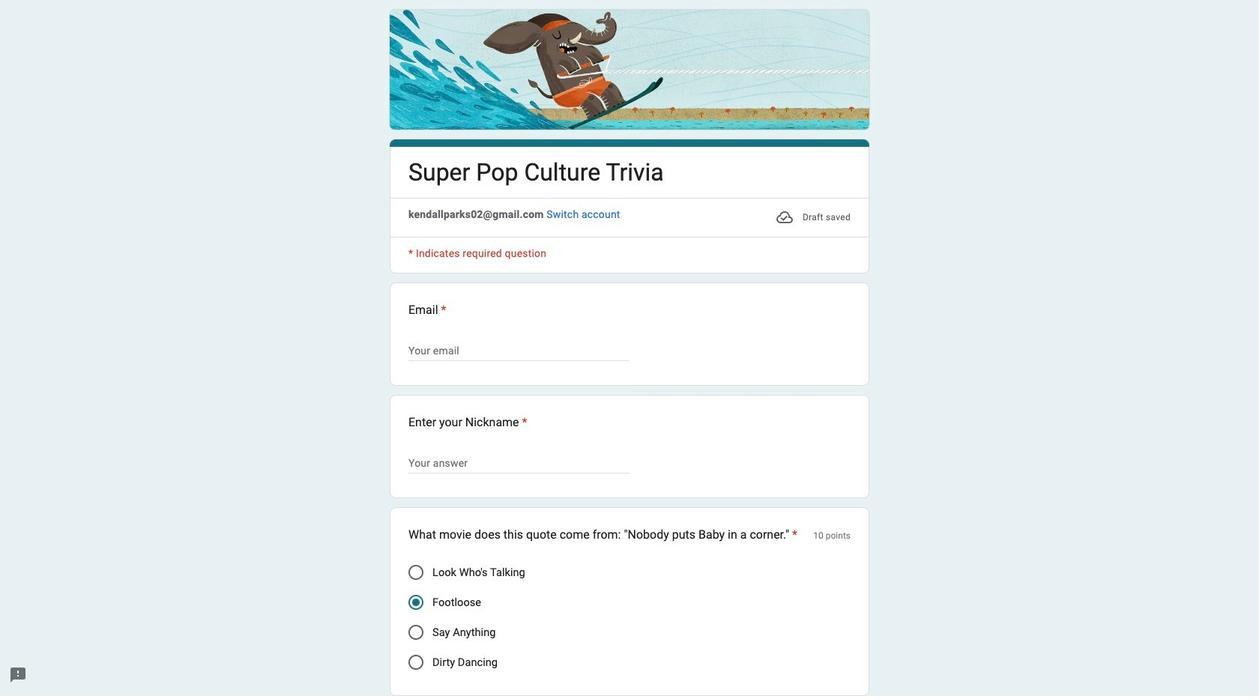 Task type: locate. For each thing, give the bounding box(es) containing it.
total points possible for this question. note
[[814, 527, 851, 546]]

look who's talking image
[[409, 566, 424, 581]]

4 heading from the top
[[409, 527, 798, 545]]

1 horizontal spatial required question element
[[519, 414, 528, 432]]

heading
[[409, 157, 664, 189], [409, 302, 851, 320], [409, 414, 528, 432], [409, 527, 798, 545]]

2 horizontal spatial required question element
[[790, 527, 798, 545]]

list item
[[390, 283, 870, 386]]

footloose image
[[412, 599, 420, 607]]

Say Anything radio
[[409, 626, 424, 641]]

None text field
[[409, 455, 630, 473]]

dirty dancing image
[[409, 656, 424, 671]]

0 vertical spatial required question element
[[438, 302, 447, 320]]

status
[[776, 207, 851, 228]]

0 horizontal spatial required question element
[[438, 302, 447, 320]]

2 vertical spatial required question element
[[790, 527, 798, 545]]

say anything image
[[409, 626, 424, 641]]

required question element
[[438, 302, 447, 320], [519, 414, 528, 432], [790, 527, 798, 545]]

list
[[390, 283, 870, 697]]

required question element for 4th heading from the top of the page
[[790, 527, 798, 545]]

1 vertical spatial required question element
[[519, 414, 528, 432]]



Task type: describe. For each thing, give the bounding box(es) containing it.
1 heading from the top
[[409, 157, 664, 189]]

2 heading from the top
[[409, 302, 851, 320]]

Look Who's Talking radio
[[409, 566, 424, 581]]

required question element for 3rd heading from the bottom of the page
[[438, 302, 447, 320]]

required question element for second heading from the bottom of the page
[[519, 414, 528, 432]]

Your email email field
[[409, 342, 630, 360]]

Footloose radio
[[409, 596, 424, 611]]

Dirty Dancing radio
[[409, 656, 424, 671]]

3 heading from the top
[[409, 414, 528, 432]]

report a problem to google image
[[9, 667, 27, 685]]



Task type: vqa. For each thing, say whether or not it's contained in the screenshot.
Help
no



